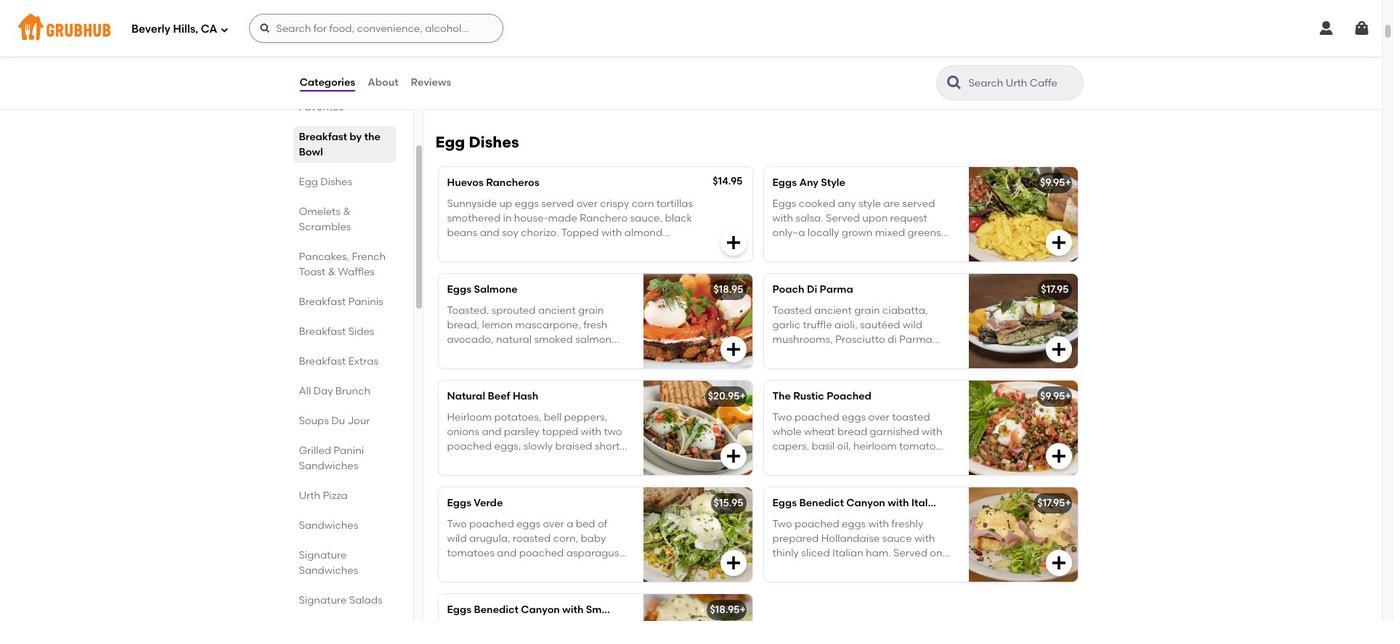 Task type: locate. For each thing, give the bounding box(es) containing it.
1 horizontal spatial canyon
[[846, 497, 885, 509]]

3 breakfast from the top
[[299, 296, 346, 308]]

red
[[917, 38, 933, 51], [794, 455, 811, 467]]

natural
[[447, 390, 485, 403]]

sandwiches
[[299, 460, 358, 472], [299, 519, 358, 532], [299, 564, 358, 577]]

with down peppers,
[[581, 426, 601, 438]]

the rustic poached image
[[969, 381, 1078, 475]]

urth up bread.
[[867, 242, 888, 254]]

whipped inside 'fresh sliced strawberries. served with cottage cheese, yogurt or whipped cream.'
[[447, 68, 490, 80]]

and inside eggs cooked any style are served with salsa. served upon request only–a locally grown mixed greens salad dressed with urth vinaigrette and fresh-baked bread.
[[772, 256, 792, 269]]

1 horizontal spatial &
[[343, 206, 351, 218]]

egg dishes up omelets
[[299, 176, 352, 188]]

Search Urth Caffe search field
[[967, 76, 1078, 90]]

signature down signature sandwiches
[[299, 594, 347, 606]]

cottage
[[470, 53, 510, 65], [772, 68, 812, 80]]

1 vertical spatial yogurt
[[855, 68, 887, 80]]

poached
[[795, 411, 839, 423], [447, 440, 492, 453]]

yogurt
[[552, 53, 584, 65], [855, 68, 887, 80]]

0 vertical spatial $18.95
[[714, 283, 743, 296]]

0 vertical spatial red
[[917, 38, 933, 51]]

eggs any style
[[772, 177, 845, 189]]

eggs inside eggs cooked any style are served with salsa. served upon request only–a locally grown mixed greens salad dressed with urth vinaigrette and fresh-baked bread.
[[772, 197, 796, 210]]

red right ruby
[[917, 38, 933, 51]]

0 horizontal spatial dishes
[[320, 176, 352, 188]]

2 $9.95 from the top
[[1040, 390, 1065, 403]]

1 vertical spatial &
[[328, 266, 336, 278]]

grilled panini sandwiches
[[299, 445, 364, 472]]

breakfast up breakfast extras at left
[[299, 325, 346, 338]]

any
[[838, 197, 856, 210]]

1 vertical spatial served
[[877, 53, 911, 65]]

basil
[[812, 440, 835, 453], [554, 455, 577, 467]]

+ for heirloom potatoes, bell peppers, onions and parsley topped with two poached eggs, slowly braised short rib, chopped tomato, basil oil and reggiano parmesan cheese.
[[740, 390, 746, 403]]

rustic
[[793, 390, 824, 403]]

1 horizontal spatial served
[[826, 212, 860, 224]]

2 whipped from the left
[[902, 68, 945, 80]]

dishes
[[469, 133, 519, 151], [320, 176, 352, 188]]

1 vertical spatial cream.
[[772, 82, 807, 95]]

0 horizontal spatial benedict
[[474, 604, 519, 616]]

1 vertical spatial or
[[587, 53, 597, 65]]

1 vertical spatial signature
[[299, 594, 347, 606]]

2 $9.95 + from the top
[[1040, 390, 1071, 403]]

0 horizontal spatial canyon
[[521, 604, 560, 616]]

0 vertical spatial basil
[[812, 440, 835, 453]]

1 horizontal spatial whipped
[[902, 68, 945, 80]]

fresh-
[[794, 256, 823, 269]]

svg image
[[1318, 20, 1335, 37], [1353, 20, 1371, 37], [260, 23, 271, 34], [220, 25, 229, 34], [1050, 75, 1067, 92], [725, 234, 742, 252], [1050, 234, 1067, 252], [725, 448, 742, 465], [1050, 554, 1067, 572]]

0 horizontal spatial bowl
[[299, 146, 323, 158]]

extras
[[348, 355, 378, 368]]

$9.95 +
[[1040, 177, 1071, 189], [1040, 390, 1071, 403]]

sides
[[348, 325, 374, 338]]

0 horizontal spatial urth
[[299, 490, 320, 502]]

with down ruby
[[914, 53, 935, 65]]

canyon down heirloom
[[846, 497, 885, 509]]

eggs
[[772, 177, 797, 189], [772, 197, 796, 210], [447, 283, 471, 296], [447, 497, 471, 509], [772, 497, 797, 509], [447, 604, 471, 616]]

1 horizontal spatial poached
[[795, 411, 839, 423]]

canyon
[[846, 497, 885, 509], [521, 604, 560, 616]]

3 sandwiches from the top
[[299, 564, 358, 577]]

cheese, down strawberries.
[[512, 53, 550, 65]]

cheese, down the "segments."
[[814, 68, 852, 80]]

$18.95
[[714, 283, 743, 296], [710, 604, 740, 616]]

cream. down the sliced
[[492, 68, 527, 80]]

strawberry bowl image
[[643, 8, 752, 103]]

with inside fresh seasonal white or ruby red grapefruit segments. served with cottage cheese, yogurt or whipped cream.
[[914, 53, 935, 65]]

egg
[[435, 133, 465, 151], [299, 176, 318, 188]]

0 vertical spatial cottage
[[470, 53, 510, 65]]

eggs benedict canyon with italian ham*
[[772, 497, 975, 509]]

1 vertical spatial red
[[794, 455, 811, 467]]

salmon
[[629, 604, 666, 616]]

grown
[[842, 227, 873, 239]]

& up scrambles
[[343, 206, 351, 218]]

eggs benedict canyon with smoked salmon image
[[643, 594, 752, 621]]

soups du jour tab
[[299, 413, 390, 429]]

fresh inside 'fresh sliced strawberries. served with cottage cheese, yogurt or whipped cream.'
[[447, 38, 473, 51]]

poached up wheat on the bottom right
[[795, 411, 839, 423]]

breakfast up 'favorites'
[[299, 86, 346, 98]]

1 $9.95 from the top
[[1040, 177, 1065, 189]]

1 horizontal spatial cheese,
[[814, 68, 852, 80]]

$9.95 + for eggs cooked any style are served with salsa. served upon request only–a locally grown mixed greens salad dressed with urth vinaigrette and fresh-baked bread.
[[1040, 177, 1071, 189]]

0 horizontal spatial cheese,
[[512, 53, 550, 65]]

1 vertical spatial cheese,
[[814, 68, 852, 80]]

poached inside 'two poached eggs over toasted whole wheat bread garnished with capers, basil oil, heirloom tomato and red onion.'
[[795, 411, 839, 423]]

1 vertical spatial $9.95
[[1040, 390, 1065, 403]]

served right strawberries.
[[573, 38, 607, 51]]

1 whipped from the left
[[447, 68, 490, 80]]

2 vertical spatial sandwiches
[[299, 564, 358, 577]]

signature for signature salads
[[299, 594, 347, 606]]

breakfast paninis tab
[[299, 294, 390, 309]]

0 vertical spatial signature
[[299, 549, 347, 561]]

2 vertical spatial served
[[826, 212, 860, 224]]

2 horizontal spatial served
[[877, 53, 911, 65]]

toast
[[299, 266, 326, 278]]

cottage down the sliced
[[470, 53, 510, 65]]

1 vertical spatial bowl
[[299, 146, 323, 158]]

soups
[[299, 415, 329, 427]]

dishes up huevos rancheros
[[469, 133, 519, 151]]

1 vertical spatial egg dishes
[[299, 176, 352, 188]]

0 vertical spatial urth
[[867, 242, 888, 254]]

1 fresh from the left
[[447, 38, 473, 51]]

canyon for italian
[[846, 497, 885, 509]]

with inside heirloom potatoes, bell peppers, onions and parsley topped with two poached eggs, slowly braised short rib, chopped tomato, basil oil and reggiano parmesan cheese.
[[581, 426, 601, 438]]

1 vertical spatial canyon
[[521, 604, 560, 616]]

fresh down strawberry
[[447, 38, 473, 51]]

onions
[[447, 426, 479, 438]]

by
[[350, 131, 362, 143]]

two poached eggs over toasted whole wheat bread garnished with capers, basil oil, heirloom tomato and red onion.
[[772, 411, 942, 467]]

1 horizontal spatial basil
[[812, 440, 835, 453]]

0 horizontal spatial fresh
[[447, 38, 473, 51]]

0 horizontal spatial served
[[573, 38, 607, 51]]

1 horizontal spatial cream.
[[772, 82, 807, 95]]

1 breakfast from the top
[[299, 86, 346, 98]]

poached inside heirloom potatoes, bell peppers, onions and parsley topped with two poached eggs, slowly braised short rib, chopped tomato, basil oil and reggiano parmesan cheese.
[[447, 440, 492, 453]]

all
[[299, 385, 311, 397]]

0 horizontal spatial cream.
[[492, 68, 527, 80]]

over
[[868, 411, 890, 423]]

and down capers,
[[772, 455, 792, 467]]

2 signature from the top
[[299, 594, 347, 606]]

eggs benedict canyon with italian ham* image
[[969, 488, 1078, 582]]

1 vertical spatial benedict
[[474, 604, 519, 616]]

served inside fresh seasonal white or ruby red grapefruit segments. served with cottage cheese, yogurt or whipped cream.
[[877, 53, 911, 65]]

$17.95 for $17.95
[[1041, 283, 1069, 296]]

sandwiches inside grilled panini sandwiches
[[299, 460, 358, 472]]

basil inside heirloom potatoes, bell peppers, onions and parsley topped with two poached eggs, slowly braised short rib, chopped tomato, basil oil and reggiano parmesan cheese.
[[554, 455, 577, 467]]

sandwiches tab
[[299, 518, 390, 533]]

dishes up omelets
[[320, 176, 352, 188]]

$9.95 for eggs cooked any style are served with salsa. served upon request only–a locally grown mixed greens salad dressed with urth vinaigrette and fresh-baked bread.
[[1040, 177, 1065, 189]]

breakfast down toast
[[299, 296, 346, 308]]

1 horizontal spatial benedict
[[799, 497, 844, 509]]

0 vertical spatial $9.95 +
[[1040, 177, 1071, 189]]

urth pizza tab
[[299, 488, 390, 503]]

ca
[[201, 22, 217, 35]]

1 horizontal spatial egg dishes
[[435, 133, 519, 151]]

1 vertical spatial $9.95 +
[[1040, 390, 1071, 403]]

bowl inside breakfast by the bowl
[[299, 146, 323, 158]]

0 vertical spatial served
[[573, 38, 607, 51]]

poach di parma
[[772, 283, 853, 296]]

basil up cheese.
[[554, 455, 577, 467]]

1 vertical spatial egg
[[299, 176, 318, 188]]

0 horizontal spatial egg
[[299, 176, 318, 188]]

served down any
[[826, 212, 860, 224]]

1 horizontal spatial dishes
[[469, 133, 519, 151]]

sandwiches inside signature sandwiches tab
[[299, 564, 358, 577]]

$14.95
[[713, 175, 743, 188]]

+ for two poached eggs over toasted whole wheat bread garnished with capers, basil oil, heirloom tomato and red onion.
[[1065, 390, 1071, 403]]

0 horizontal spatial red
[[794, 455, 811, 467]]

poach
[[772, 283, 804, 296]]

cottage down grapefruit
[[772, 68, 812, 80]]

salsa.
[[796, 212, 823, 224]]

2 breakfast from the top
[[299, 131, 347, 143]]

breakfast extras tab
[[299, 354, 390, 369]]

served
[[573, 38, 607, 51], [877, 53, 911, 65], [826, 212, 860, 224]]

Search for food, convenience, alcohol... search field
[[249, 14, 504, 43]]

french
[[352, 251, 386, 263]]

$15.95
[[714, 497, 743, 509]]

sandwiches down grilled
[[299, 460, 358, 472]]

0 vertical spatial $9.95
[[1040, 177, 1065, 189]]

yogurt down strawberries.
[[552, 53, 584, 65]]

urth left pizza
[[299, 490, 320, 502]]

dressed
[[802, 242, 841, 254]]

with up the reviews
[[447, 53, 468, 65]]

whipped left search icon on the right of the page
[[902, 68, 945, 80]]

breakfast by the bowl
[[299, 131, 380, 158]]

1 sandwiches from the top
[[299, 460, 358, 472]]

0 vertical spatial $17.95
[[1041, 283, 1069, 296]]

with up only–a
[[772, 212, 793, 224]]

fresh seasonal white or ruby red grapefruit segments. served with cottage cheese, yogurt or whipped cream.
[[772, 38, 945, 95]]

0 horizontal spatial poached
[[447, 440, 492, 453]]

1 signature from the top
[[299, 549, 347, 561]]

0 horizontal spatial yogurt
[[552, 53, 584, 65]]

&
[[343, 206, 351, 218], [328, 266, 336, 278]]

0 horizontal spatial egg dishes
[[299, 176, 352, 188]]

served down ruby
[[877, 53, 911, 65]]

1 vertical spatial $17.95
[[1037, 497, 1065, 509]]

basil down wheat on the bottom right
[[812, 440, 835, 453]]

0 vertical spatial &
[[343, 206, 351, 218]]

0 vertical spatial poached
[[795, 411, 839, 423]]

strawberries.
[[507, 38, 570, 51]]

huevos
[[447, 177, 484, 189]]

1 horizontal spatial or
[[877, 38, 887, 51]]

5 breakfast from the top
[[299, 355, 346, 368]]

breakfast
[[299, 86, 346, 98], [299, 131, 347, 143], [299, 296, 346, 308], [299, 325, 346, 338], [299, 355, 346, 368]]

egg up huevos
[[435, 133, 465, 151]]

1 horizontal spatial yogurt
[[855, 68, 887, 80]]

2 fresh from the left
[[772, 38, 799, 51]]

heirloom
[[447, 411, 492, 423]]

$17.95 for $17.95 +
[[1037, 497, 1065, 509]]

0 vertical spatial bowl
[[505, 18, 529, 30]]

breakfast inside breakfast by the bowl
[[299, 131, 347, 143]]

1 horizontal spatial urth
[[867, 242, 888, 254]]

salad
[[772, 242, 800, 254]]

fresh
[[447, 38, 473, 51], [772, 38, 799, 51]]

breakfast sides tab
[[299, 324, 390, 339]]

basil inside 'two poached eggs over toasted whole wheat bread garnished with capers, basil oil, heirloom tomato and red onion.'
[[812, 440, 835, 453]]

beef
[[488, 390, 510, 403]]

egg dishes up huevos
[[435, 133, 519, 151]]

0 vertical spatial sandwiches
[[299, 460, 358, 472]]

0 vertical spatial cheese,
[[512, 53, 550, 65]]

+
[[1065, 177, 1071, 189], [740, 390, 746, 403], [1065, 390, 1071, 403], [1065, 497, 1071, 509], [740, 604, 746, 616]]

4 breakfast from the top
[[299, 325, 346, 338]]

breakfast for breakfast favorites
[[299, 86, 346, 98]]

1 horizontal spatial cottage
[[772, 68, 812, 80]]

egg dishes
[[435, 133, 519, 151], [299, 176, 352, 188]]

italian
[[911, 497, 943, 509]]

breakfast down 'favorites'
[[299, 131, 347, 143]]

red down capers,
[[794, 455, 811, 467]]

signature inside signature sandwiches
[[299, 549, 347, 561]]

0 vertical spatial egg
[[435, 133, 465, 151]]

bowl
[[505, 18, 529, 30], [299, 146, 323, 158]]

0 vertical spatial dishes
[[469, 133, 519, 151]]

yogurt down the "segments."
[[855, 68, 887, 80]]

0 vertical spatial benedict
[[799, 497, 844, 509]]

request
[[890, 212, 927, 224]]

served inside eggs cooked any style are served with salsa. served upon request only–a locally grown mixed greens salad dressed with urth vinaigrette and fresh-baked bread.
[[826, 212, 860, 224]]

breakfast sides
[[299, 325, 374, 338]]

0 vertical spatial yogurt
[[552, 53, 584, 65]]

1 vertical spatial dishes
[[320, 176, 352, 188]]

0 horizontal spatial or
[[587, 53, 597, 65]]

bowl up egg dishes tab
[[299, 146, 323, 158]]

0 horizontal spatial &
[[328, 266, 336, 278]]

1 $9.95 + from the top
[[1040, 177, 1071, 189]]

0 vertical spatial canyon
[[846, 497, 885, 509]]

1 vertical spatial $18.95
[[710, 604, 740, 616]]

1 vertical spatial basil
[[554, 455, 577, 467]]

grapefruit
[[772, 53, 822, 65]]

1 vertical spatial urth
[[299, 490, 320, 502]]

2 sandwiches from the top
[[299, 519, 358, 532]]

benedict
[[799, 497, 844, 509], [474, 604, 519, 616]]

whipped down the sliced
[[447, 68, 490, 80]]

poach di parma image
[[969, 274, 1078, 368]]

benedict for eggs benedict canyon with italian ham*
[[799, 497, 844, 509]]

canyon left smoked
[[521, 604, 560, 616]]

salmone
[[474, 283, 518, 296]]

the rustic poached
[[772, 390, 872, 403]]

sandwiches up signature salads
[[299, 564, 358, 577]]

fresh up grapefruit
[[772, 38, 799, 51]]

beverly
[[131, 22, 170, 35]]

fresh inside fresh seasonal white or ruby red grapefruit segments. served with cottage cheese, yogurt or whipped cream.
[[772, 38, 799, 51]]

& down pancakes,
[[328, 266, 336, 278]]

eggs any style image
[[969, 167, 1078, 262]]

0 vertical spatial egg dishes
[[435, 133, 519, 151]]

locally
[[808, 227, 839, 239]]

0 horizontal spatial whipped
[[447, 68, 490, 80]]

egg up omelets
[[299, 176, 318, 188]]

2 vertical spatial or
[[889, 68, 899, 80]]

0 vertical spatial cream.
[[492, 68, 527, 80]]

categories
[[300, 76, 355, 88]]

1 vertical spatial sandwiches
[[299, 519, 358, 532]]

dishes inside egg dishes tab
[[320, 176, 352, 188]]

seasonal
[[801, 38, 845, 51]]

poached down onions
[[447, 440, 492, 453]]

breakfast paninis
[[299, 296, 383, 308]]

egg dishes inside tab
[[299, 176, 352, 188]]

signature down sandwiches tab
[[299, 549, 347, 561]]

cream. down grapefruit
[[772, 82, 807, 95]]

hash
[[513, 390, 538, 403]]

grilled panini sandwiches tab
[[299, 443, 390, 474]]

1 horizontal spatial fresh
[[772, 38, 799, 51]]

with up "tomato"
[[922, 426, 942, 438]]

1 vertical spatial cottage
[[772, 68, 812, 80]]

1 horizontal spatial red
[[917, 38, 933, 51]]

breakfast up day
[[299, 355, 346, 368]]

svg image
[[725, 341, 742, 358], [1050, 341, 1067, 358], [1050, 448, 1067, 465], [725, 554, 742, 572]]

mixed
[[875, 227, 905, 239]]

and down salad
[[772, 256, 792, 269]]

favorites
[[299, 101, 344, 113]]

1 horizontal spatial bowl
[[505, 18, 529, 30]]

0 horizontal spatial basil
[[554, 455, 577, 467]]

0 horizontal spatial cottage
[[470, 53, 510, 65]]

urth
[[867, 242, 888, 254], [299, 490, 320, 502]]

eggs verde
[[447, 497, 503, 509]]

bowl up strawberries.
[[505, 18, 529, 30]]

breakfast extras
[[299, 355, 378, 368]]

& inside omelets & scrambles
[[343, 206, 351, 218]]

breakfast favorites
[[299, 86, 346, 113]]

garnished
[[870, 426, 919, 438]]

cottage inside 'fresh sliced strawberries. served with cottage cheese, yogurt or whipped cream.'
[[470, 53, 510, 65]]

benedict for eggs benedict canyon with smoked salmon
[[474, 604, 519, 616]]

sandwiches down urth pizza
[[299, 519, 358, 532]]

cheese, inside fresh seasonal white or ruby red grapefruit segments. served with cottage cheese, yogurt or whipped cream.
[[814, 68, 852, 80]]

1 vertical spatial poached
[[447, 440, 492, 453]]

whipped
[[447, 68, 490, 80], [902, 68, 945, 80]]

natural beef hash image
[[643, 381, 752, 475]]



Task type: vqa. For each thing, say whether or not it's contained in the screenshot.
the Benedict related to Eggs Benedict Canyon with Italian Ham*
yes



Task type: describe. For each thing, give the bounding box(es) containing it.
svg image for $9.95
[[1050, 448, 1067, 465]]

onion.
[[813, 455, 843, 467]]

eggs for eggs cooked any style are served with salsa. served upon request only–a locally grown mixed greens salad dressed with urth vinaigrette and fresh-baked bread.
[[772, 197, 796, 210]]

urth pizza
[[299, 490, 348, 502]]

waffles
[[338, 266, 375, 278]]

eggs for eggs benedict canyon with italian ham*
[[772, 497, 797, 509]]

and up eggs,
[[482, 426, 501, 438]]

yogurt inside 'fresh sliced strawberries. served with cottage cheese, yogurt or whipped cream.'
[[552, 53, 584, 65]]

tomato
[[899, 440, 936, 453]]

signature salads tab
[[299, 593, 390, 608]]

grilled
[[299, 445, 331, 457]]

2 horizontal spatial or
[[889, 68, 899, 80]]

parsley
[[504, 426, 540, 438]]

urth inside eggs cooked any style are served with salsa. served upon request only–a locally grown mixed greens salad dressed with urth vinaigrette and fresh-baked bread.
[[867, 242, 888, 254]]

breakfast by the bowl tab
[[299, 129, 390, 160]]

slowly
[[523, 440, 553, 453]]

tomato,
[[512, 455, 551, 467]]

breakfast favorites tab
[[299, 84, 390, 115]]

reviews button
[[410, 57, 452, 109]]

jour
[[347, 415, 370, 427]]

red inside fresh seasonal white or ruby red grapefruit segments. served with cottage cheese, yogurt or whipped cream.
[[917, 38, 933, 51]]

eggs for eggs verde
[[447, 497, 471, 509]]

cooked
[[799, 197, 835, 210]]

search icon image
[[945, 74, 963, 92]]

eggs cooked any style are served with salsa. served upon request only–a locally grown mixed greens salad dressed with urth vinaigrette and fresh-baked bread.
[[772, 197, 944, 269]]

served for eggs cooked any style are served with salsa. served upon request only–a locally grown mixed greens salad dressed with urth vinaigrette and fresh-baked bread.
[[826, 212, 860, 224]]

ruby
[[889, 38, 914, 51]]

strawberry bowl
[[447, 18, 529, 30]]

breakfast for breakfast sides
[[299, 325, 346, 338]]

omelets
[[299, 206, 340, 218]]

all day brunch tab
[[299, 384, 390, 399]]

any
[[799, 177, 819, 189]]

cheese, inside 'fresh sliced strawberries. served with cottage cheese, yogurt or whipped cream.'
[[512, 53, 550, 65]]

heirloom potatoes, bell peppers, onions and parsley topped with two poached eggs, slowly braised short rib, chopped tomato, basil oil and reggiano parmesan cheese.
[[447, 411, 622, 482]]

$18.95 for $18.95
[[714, 283, 743, 296]]

with left smoked
[[562, 604, 584, 616]]

$18.95 +
[[710, 604, 746, 616]]

cream. inside 'fresh sliced strawberries. served with cottage cheese, yogurt or whipped cream.'
[[492, 68, 527, 80]]

segments.
[[824, 53, 875, 65]]

brunch
[[335, 385, 370, 397]]

braised
[[555, 440, 592, 453]]

urth inside tab
[[299, 490, 320, 502]]

with inside 'two poached eggs over toasted whole wheat bread garnished with capers, basil oil, heirloom tomato and red onion.'
[[922, 426, 942, 438]]

two
[[604, 426, 622, 438]]

0 vertical spatial or
[[877, 38, 887, 51]]

fresh seasonal white or ruby red grapefruit segments. served with cottage cheese, yogurt or whipped cream. button
[[764, 8, 1078, 103]]

bread
[[837, 426, 867, 438]]

$20.95
[[708, 390, 740, 403]]

eggs for eggs salmone
[[447, 283, 471, 296]]

scrambles
[[299, 221, 351, 233]]

breakfast for breakfast extras
[[299, 355, 346, 368]]

paninis
[[348, 296, 383, 308]]

pizza
[[323, 490, 348, 502]]

beverly hills, ca
[[131, 22, 217, 35]]

svg image for $18.95
[[725, 341, 742, 358]]

fresh grapefruit bowl image
[[969, 8, 1078, 103]]

eggs verde image
[[643, 488, 752, 582]]

red inside 'two poached eggs over toasted whole wheat bread garnished with capers, basil oil, heirloom tomato and red onion.'
[[794, 455, 811, 467]]

style
[[821, 177, 845, 189]]

omelets & scrambles tab
[[299, 204, 390, 235]]

fresh for fresh sliced strawberries. served with cottage cheese, yogurt or whipped cream.
[[447, 38, 473, 51]]

egg inside egg dishes tab
[[299, 176, 318, 188]]

& inside pancakes, french toast & waffles
[[328, 266, 336, 278]]

hills,
[[173, 22, 198, 35]]

heirloom
[[853, 440, 897, 453]]

whipped inside fresh seasonal white or ruby red grapefruit segments. served with cottage cheese, yogurt or whipped cream.
[[902, 68, 945, 80]]

svg image for $15.95
[[725, 554, 742, 572]]

white
[[848, 38, 874, 51]]

served inside 'fresh sliced strawberries. served with cottage cheese, yogurt or whipped cream.'
[[573, 38, 607, 51]]

or inside 'fresh sliced strawberries. served with cottage cheese, yogurt or whipped cream.'
[[587, 53, 597, 65]]

served for fresh seasonal white or ruby red grapefruit segments. served with cottage cheese, yogurt or whipped cream.
[[877, 53, 911, 65]]

signature for signature sandwiches
[[299, 549, 347, 561]]

salads
[[349, 594, 382, 606]]

greens
[[908, 227, 941, 239]]

rancheros
[[486, 177, 539, 189]]

smoked
[[586, 604, 626, 616]]

omelets & scrambles
[[299, 206, 351, 233]]

upon
[[862, 212, 888, 224]]

with down grown
[[843, 242, 864, 254]]

$17.95 +
[[1037, 497, 1071, 509]]

cream. inside fresh seasonal white or ruby red grapefruit segments. served with cottage cheese, yogurt or whipped cream.
[[772, 82, 807, 95]]

whole
[[772, 426, 802, 438]]

about button
[[367, 57, 399, 109]]

main navigation navigation
[[0, 0, 1382, 57]]

eggs for eggs any style
[[772, 177, 797, 189]]

two
[[772, 411, 792, 423]]

svg image for $17.95
[[1050, 341, 1067, 358]]

eggs benedict canyon with smoked salmon
[[447, 604, 666, 616]]

toasted
[[892, 411, 930, 423]]

pancakes, french toast & waffles
[[299, 251, 386, 278]]

with inside 'fresh sliced strawberries. served with cottage cheese, yogurt or whipped cream.'
[[447, 53, 468, 65]]

bread.
[[857, 256, 889, 269]]

eggs salmone image
[[643, 274, 752, 368]]

with left italian
[[888, 497, 909, 509]]

eggs
[[842, 411, 866, 423]]

soups du jour
[[299, 415, 370, 427]]

pancakes,
[[299, 251, 350, 263]]

day
[[313, 385, 333, 397]]

$9.95 for two poached eggs over toasted whole wheat bread garnished with capers, basil oil, heirloom tomato and red onion.
[[1040, 390, 1065, 403]]

$18.95 for $18.95 +
[[710, 604, 740, 616]]

sandwiches inside sandwiches tab
[[299, 519, 358, 532]]

signature sandwiches tab
[[299, 548, 390, 578]]

fresh for fresh seasonal white or ruby red grapefruit segments. served with cottage cheese, yogurt or whipped cream.
[[772, 38, 799, 51]]

oil
[[579, 455, 591, 467]]

parmesan
[[494, 470, 545, 482]]

cottage inside fresh seasonal white or ruby red grapefruit segments. served with cottage cheese, yogurt or whipped cream.
[[772, 68, 812, 80]]

vinaigrette
[[890, 242, 944, 254]]

and inside 'two poached eggs over toasted whole wheat bread garnished with capers, basil oil, heirloom tomato and red onion.'
[[772, 455, 792, 467]]

poached
[[827, 390, 872, 403]]

parma
[[820, 283, 853, 296]]

sliced
[[476, 38, 504, 51]]

yogurt inside fresh seasonal white or ruby red grapefruit segments. served with cottage cheese, yogurt or whipped cream.
[[855, 68, 887, 80]]

and down "short"
[[593, 455, 613, 467]]

verde
[[474, 497, 503, 509]]

canyon for smoked
[[521, 604, 560, 616]]

chopped
[[465, 455, 510, 467]]

panini
[[334, 445, 364, 457]]

peppers,
[[564, 411, 607, 423]]

the
[[772, 390, 791, 403]]

natural beef hash
[[447, 390, 538, 403]]

di
[[807, 283, 817, 296]]

topped
[[542, 426, 578, 438]]

wheat
[[804, 426, 835, 438]]

strawberry
[[447, 18, 502, 30]]

+ for eggs cooked any style are served with salsa. served upon request only–a locally grown mixed greens salad dressed with urth vinaigrette and fresh-baked bread.
[[1065, 177, 1071, 189]]

$9.95 + for two poached eggs over toasted whole wheat bread garnished with capers, basil oil, heirloom tomato and red onion.
[[1040, 390, 1071, 403]]

breakfast for breakfast by the bowl
[[299, 131, 347, 143]]

cheese.
[[547, 470, 585, 482]]

breakfast for breakfast paninis
[[299, 296, 346, 308]]

served
[[902, 197, 935, 210]]

bell
[[544, 411, 562, 423]]

short
[[595, 440, 620, 453]]

egg dishes tab
[[299, 174, 390, 190]]

1 horizontal spatial egg
[[435, 133, 465, 151]]

pancakes, french toast & waffles tab
[[299, 249, 390, 280]]

all day brunch
[[299, 385, 370, 397]]

categories button
[[299, 57, 356, 109]]



